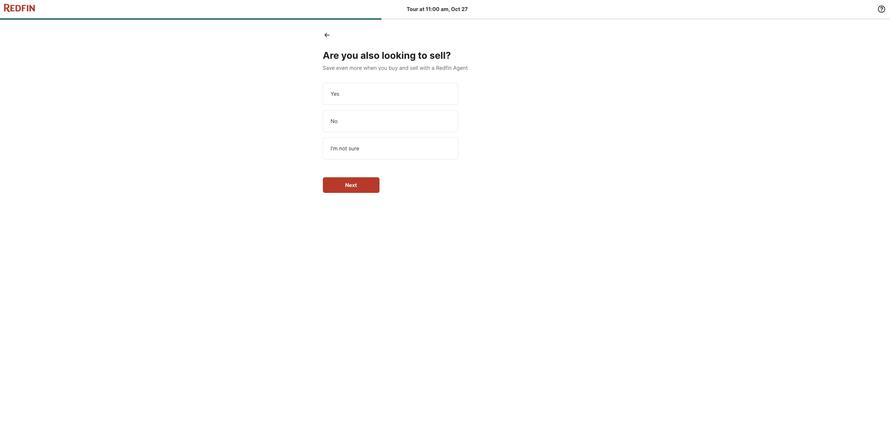Task type: locate. For each thing, give the bounding box(es) containing it.
are
[[323, 50, 339, 61]]

i'm
[[331, 145, 338, 152]]

No radio
[[323, 110, 458, 132]]

yes
[[331, 91, 339, 97]]

0 horizontal spatial you
[[341, 50, 358, 61]]

also
[[360, 50, 380, 61]]

option group containing yes
[[323, 83, 485, 160]]

and
[[399, 65, 409, 71]]

redfin
[[436, 65, 452, 71]]

sell?
[[430, 50, 451, 61]]

at
[[419, 6, 425, 12]]

progress bar
[[0, 18, 890, 20]]

next
[[345, 182, 357, 189]]

option group
[[323, 83, 485, 160]]

Yes radio
[[323, 83, 458, 105]]

tour at 11:00 am, oct 27
[[407, 6, 468, 12]]

no
[[331, 118, 338, 125]]

you up the more
[[341, 50, 358, 61]]

you
[[341, 50, 358, 61], [378, 65, 387, 71]]

are you also looking to sell?
[[323, 50, 451, 61]]

when
[[363, 65, 377, 71]]

1 horizontal spatial you
[[378, 65, 387, 71]]

save even more when you buy and sell with a redfin agent
[[323, 65, 468, 71]]

you left buy
[[378, 65, 387, 71]]

0 vertical spatial you
[[341, 50, 358, 61]]



Task type: describe. For each thing, give the bounding box(es) containing it.
oct
[[451, 6, 460, 12]]

11:00
[[426, 6, 440, 12]]

with
[[420, 65, 430, 71]]

to
[[418, 50, 427, 61]]

not
[[339, 145, 347, 152]]

save
[[323, 65, 335, 71]]

I'm not sure radio
[[323, 138, 458, 160]]

27
[[461, 6, 468, 12]]

i'm not sure
[[331, 145, 359, 152]]

a
[[432, 65, 435, 71]]

tour
[[407, 6, 418, 12]]

looking
[[382, 50, 416, 61]]

1 vertical spatial you
[[378, 65, 387, 71]]

even
[[336, 65, 348, 71]]

sell
[[410, 65, 418, 71]]

more
[[349, 65, 362, 71]]

buy
[[389, 65, 398, 71]]

next button
[[323, 178, 379, 193]]

agent
[[453, 65, 468, 71]]

am,
[[441, 6, 450, 12]]

sure
[[349, 145, 359, 152]]



Task type: vqa. For each thing, say whether or not it's contained in the screenshot.
WITH
yes



